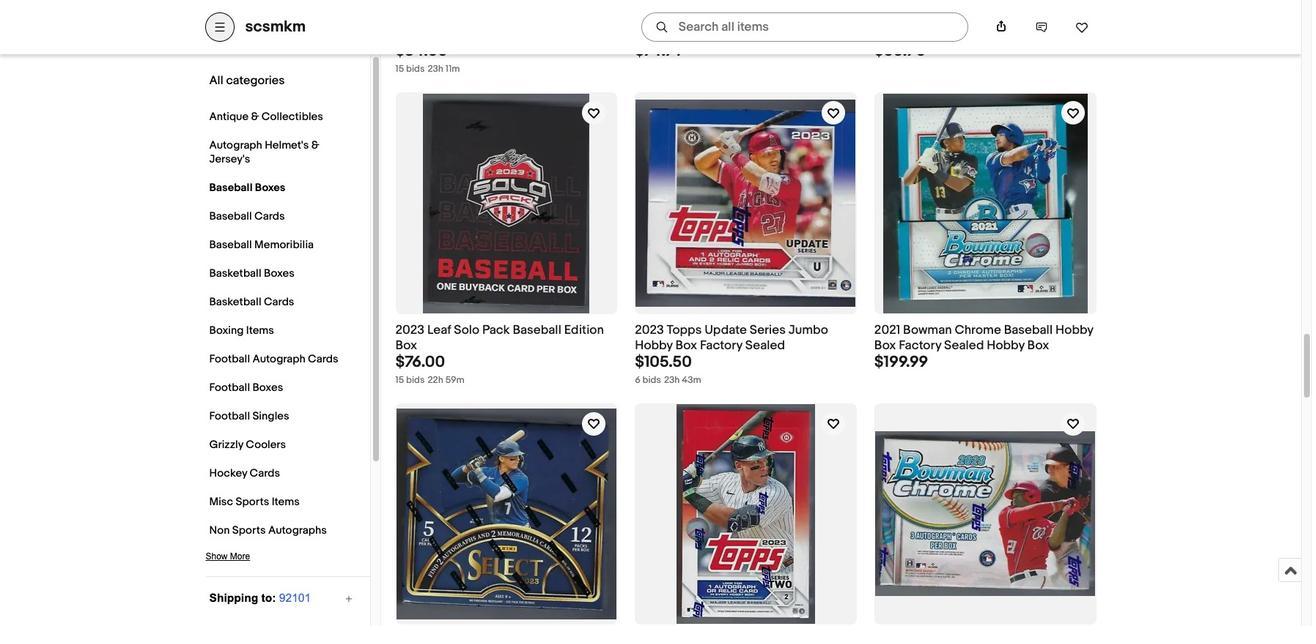 Task type: describe. For each thing, give the bounding box(es) containing it.
2023 topps update series jumbo hobby box factory sealed button
[[635, 323, 857, 354]]

cards for basketball cards
[[264, 295, 294, 309]]

autograph helmet's & jersey's link
[[206, 135, 348, 170]]

non sports autographs
[[209, 524, 327, 538]]

update
[[705, 323, 747, 338]]

shipping to: 92101
[[209, 592, 311, 605]]

misc
[[209, 496, 233, 509]]

jersey's
[[209, 152, 250, 166]]

sports for non
[[232, 524, 266, 538]]

leaf
[[427, 323, 451, 338]]

baseball inside 2023 leaf solo pack baseball edition box
[[513, 323, 561, 338]]

basketball for basketball boxes
[[209, 267, 261, 281]]

2023 leaf solo pack baseball edition box : quick view image
[[423, 94, 590, 314]]

misc sports items
[[209, 496, 300, 509]]

misc sports items link
[[206, 492, 348, 513]]

15 for $76.00
[[395, 374, 404, 386]]

signature
[[697, 12, 765, 27]]

23h for $105.50
[[664, 374, 680, 386]]

baseball memoribilia
[[209, 238, 314, 252]]

2023 panini select baseball hobby box factory sealed : quick view image
[[396, 409, 616, 620]]

43m
[[682, 374, 701, 386]]

football autograph cards
[[209, 353, 338, 367]]

coolers
[[246, 438, 286, 452]]

football singles link
[[206, 406, 348, 427]]

$60.70
[[874, 42, 926, 61]]

boxes for football boxes
[[252, 381, 283, 395]]

antique & collectibles link
[[206, 106, 348, 128]]

2023 leaf solo pack baseball edition box
[[395, 323, 604, 353]]

1 vertical spatial items
[[272, 496, 300, 509]]

grizzly
[[209, 438, 243, 452]]

football for football boxes
[[209, 381, 250, 395]]

sealed inside 2021 bowman chrome baseball hobby box factory sealed hobby box
[[944, 339, 984, 353]]

baseball memoribilia link
[[206, 235, 348, 256]]

92101
[[279, 592, 311, 605]]

cards for baseball cards
[[254, 210, 285, 224]]

baseball inside 2023 topps baseball hobby complete set- factory sealed $60.70
[[944, 12, 993, 27]]

$199.99
[[874, 353, 928, 372]]

boxes for baseball boxes
[[255, 181, 285, 195]]

show
[[206, 552, 228, 562]]

2023 leaf signature series baseball hobby box $74.71
[[635, 12, 808, 61]]

scsmkm
[[245, 18, 306, 37]]

2023 leaf signature series baseball hobby box button
[[635, 12, 857, 43]]

autograph inside autograph helmet's & jersey's
[[209, 139, 262, 152]]

basketball cards link
[[206, 292, 348, 313]]

series
[[750, 323, 786, 338]]

boxes for basketball boxes
[[264, 267, 295, 281]]

more
[[230, 552, 250, 562]]

2023 for sealed
[[874, 12, 903, 27]]

2023 inside 2023 leaf solo pack baseball edition box
[[395, 323, 424, 338]]

factory
[[901, 28, 956, 42]]

box inside 2023 leaf solo pack baseball edition box
[[395, 339, 417, 353]]

hockey cards
[[209, 467, 280, 481]]

football for football singles
[[209, 410, 250, 424]]

2023 topps baseball hobby complete set- factory sealed $60.70
[[874, 12, 1094, 61]]

topps for sealed
[[667, 323, 702, 338]]

sealed inside "2023 topps update series jumbo hobby box factory sealed"
[[745, 339, 785, 353]]

2021 bowman chrome baseball hobby box factory sealed hobby box  : quick view image
[[883, 94, 1088, 314]]

bowman
[[903, 323, 952, 338]]

2021
[[874, 323, 900, 338]]

Search all items field
[[641, 12, 968, 42]]

edition
[[564, 323, 604, 338]]

$34.00 15 bids 23h 11m
[[395, 42, 460, 75]]

football autograph cards link
[[206, 349, 348, 370]]

complete
[[1036, 12, 1094, 27]]

all
[[209, 73, 223, 88]]

baseball cards
[[209, 210, 285, 224]]

baseball
[[635, 28, 694, 42]]

$76.00
[[395, 353, 445, 372]]

$74.71
[[635, 42, 681, 61]]

$105.50 6 bids 23h 43m
[[635, 353, 701, 386]]

2021 bowman chrome baseball hobby box factory sealed hobby box
[[874, 323, 1093, 353]]

boxing items link
[[206, 320, 348, 342]]

baseball boxes
[[209, 181, 285, 195]]

series
[[768, 12, 808, 27]]

15 for $34.00
[[395, 63, 404, 75]]

baseball boxes link
[[206, 177, 348, 199]]

show more
[[206, 552, 250, 562]]

save this seller scsmkm image
[[1075, 21, 1088, 34]]

boxing items
[[209, 324, 274, 338]]

memoribilia
[[254, 238, 314, 252]]

boxing
[[209, 324, 244, 338]]

football singles
[[209, 410, 289, 424]]

collectibles
[[262, 110, 323, 124]]

2023 bowman chrome baseball hta box : quick view image
[[875, 432, 1095, 597]]

topps for $60.70
[[906, 12, 941, 27]]

categories
[[226, 73, 285, 88]]

all categories link
[[206, 70, 354, 92]]

$76.00 15 bids 22h 59m
[[395, 353, 465, 386]]

bids for $76.00
[[406, 374, 425, 386]]

leaf
[[667, 12, 695, 27]]

hobby inside 2023 topps baseball hobby complete set- factory sealed $60.70
[[996, 12, 1033, 27]]

hobby inside "2023 topps update series jumbo hobby box factory sealed"
[[635, 339, 673, 353]]

autograph helmet's & jersey's
[[209, 139, 319, 166]]



Task type: locate. For each thing, give the bounding box(es) containing it.
autograph
[[209, 139, 262, 152], [252, 353, 305, 367]]

$105.50
[[635, 353, 692, 372]]

grizzly coolers
[[209, 438, 286, 452]]

& right helmet's
[[311, 139, 319, 152]]

2 vertical spatial football
[[209, 410, 250, 424]]

sealed
[[959, 28, 1004, 42]]

items
[[246, 324, 274, 338], [272, 496, 300, 509]]

basketball
[[209, 267, 261, 281], [209, 295, 261, 309]]

2023 up baseball
[[635, 12, 664, 27]]

& right "antique"
[[251, 110, 259, 124]]

1 sealed from the left
[[745, 339, 785, 353]]

2023 for factory
[[635, 323, 664, 338]]

football
[[209, 353, 250, 367], [209, 381, 250, 395], [209, 410, 250, 424]]

scsmkm link
[[245, 18, 306, 37]]

& inside autograph helmet's & jersey's
[[311, 139, 319, 152]]

2023 left leaf
[[395, 323, 424, 338]]

basketball up boxing items on the left bottom
[[209, 295, 261, 309]]

factory
[[700, 339, 743, 353], [899, 339, 941, 353]]

0 vertical spatial football
[[209, 353, 250, 367]]

15 inside $76.00 15 bids 22h 59m
[[395, 374, 404, 386]]

0 horizontal spatial 23h
[[428, 63, 443, 75]]

0 vertical spatial &
[[251, 110, 259, 124]]

0 vertical spatial topps
[[906, 12, 941, 27]]

set-
[[874, 28, 898, 42]]

topps inside "2023 topps update series jumbo hobby box factory sealed"
[[667, 323, 702, 338]]

shipping
[[209, 592, 258, 605]]

items down basketball cards
[[246, 324, 274, 338]]

bids inside "$105.50 6 bids 23h 43m"
[[643, 374, 661, 386]]

cards up baseball memoribilia link
[[254, 210, 285, 224]]

0 vertical spatial boxes
[[255, 181, 285, 195]]

1 15 from the top
[[395, 63, 404, 75]]

non sports autographs link
[[206, 520, 348, 542]]

0 vertical spatial items
[[246, 324, 274, 338]]

1 horizontal spatial topps
[[906, 12, 941, 27]]

2023 inside "2023 topps update series jumbo hobby box factory sealed"
[[635, 323, 664, 338]]

22h
[[428, 374, 443, 386]]

autographs
[[268, 524, 327, 538]]

to:
[[261, 592, 276, 605]]

baseball right pack
[[513, 323, 561, 338]]

bids
[[406, 63, 425, 75], [406, 374, 425, 386], [643, 374, 661, 386]]

baseball down baseball boxes
[[209, 210, 252, 224]]

1 vertical spatial &
[[311, 139, 319, 152]]

topps
[[906, 12, 941, 27], [667, 323, 702, 338]]

cards for hockey cards
[[250, 467, 280, 481]]

1 vertical spatial 23h
[[664, 374, 680, 386]]

1 factory from the left
[[700, 339, 743, 353]]

basketball cards
[[209, 295, 294, 309]]

6
[[635, 374, 640, 386]]

sports down hockey cards
[[236, 496, 269, 509]]

cards up football boxes link
[[308, 353, 338, 367]]

box
[[395, 339, 417, 353], [676, 339, 697, 353], [874, 339, 896, 353], [1027, 339, 1049, 353]]

1 horizontal spatial 23h
[[664, 374, 680, 386]]

solo
[[454, 323, 479, 338]]

1 horizontal spatial sealed
[[944, 339, 984, 353]]

2023 up set-
[[874, 12, 903, 27]]

bids down $34.00
[[406, 63, 425, 75]]

$34.00
[[395, 42, 448, 61]]

football for football autograph cards
[[209, 353, 250, 367]]

baseball right chrome
[[1004, 323, 1053, 338]]

1 vertical spatial basketball
[[209, 295, 261, 309]]

autograph down "antique"
[[209, 139, 262, 152]]

0 vertical spatial sports
[[236, 496, 269, 509]]

4 box from the left
[[1027, 339, 1049, 353]]

2 15 from the top
[[395, 374, 404, 386]]

basketball up basketball cards
[[209, 267, 261, 281]]

1 vertical spatial topps
[[667, 323, 702, 338]]

football boxes
[[209, 381, 283, 395]]

15 inside $34.00 15 bids 23h 11m
[[395, 63, 404, 75]]

1 horizontal spatial factory
[[899, 339, 941, 353]]

baseball cards link
[[206, 206, 348, 227]]

boxes up baseball cards link on the top
[[255, 181, 285, 195]]

pack
[[482, 323, 510, 338]]

hockey cards link
[[206, 463, 348, 485]]

factory inside "2023 topps update series jumbo hobby box factory sealed"
[[700, 339, 743, 353]]

helmet's
[[265, 139, 309, 152]]

11m
[[446, 63, 460, 75]]

autograph down boxing items link at the bottom left
[[252, 353, 305, 367]]

2 factory from the left
[[899, 339, 941, 353]]

basketball boxes link
[[206, 263, 348, 284]]

2023
[[635, 12, 664, 27], [874, 12, 903, 27], [395, 323, 424, 338], [635, 323, 664, 338]]

baseball inside 2021 bowman chrome baseball hobby box factory sealed hobby box
[[1004, 323, 1053, 338]]

1 vertical spatial boxes
[[264, 267, 295, 281]]

0 horizontal spatial sealed
[[745, 339, 785, 353]]

15 down $34.00
[[395, 63, 404, 75]]

baseball down baseball cards
[[209, 238, 252, 252]]

1 football from the top
[[209, 353, 250, 367]]

0 vertical spatial basketball
[[209, 267, 261, 281]]

antique
[[209, 110, 249, 124]]

2023 topps baseball hobby complete set- factory sealed button
[[874, 12, 1096, 43]]

box inside "2023 topps update series jumbo hobby box factory sealed"
[[676, 339, 697, 353]]

boxes
[[255, 181, 285, 195], [264, 267, 295, 281], [252, 381, 283, 395]]

2023 leaf solo pack baseball edition box button
[[395, 323, 617, 354]]

0 horizontal spatial topps
[[667, 323, 702, 338]]

box
[[742, 28, 767, 42]]

show more button
[[206, 552, 250, 562]]

23h inside "$105.50 6 bids 23h 43m"
[[664, 374, 680, 386]]

&
[[251, 110, 259, 124], [311, 139, 319, 152]]

15 down $76.00
[[395, 374, 404, 386]]

2 vertical spatial boxes
[[252, 381, 283, 395]]

baseball down jersey's
[[209, 181, 253, 195]]

bids for $34.00
[[406, 63, 425, 75]]

football up football singles
[[209, 381, 250, 395]]

hockey
[[209, 467, 247, 481]]

0 vertical spatial 15
[[395, 63, 404, 75]]

3 box from the left
[[874, 339, 896, 353]]

items down hockey cards link
[[272, 496, 300, 509]]

sports for misc
[[236, 496, 269, 509]]

0 vertical spatial 23h
[[428, 63, 443, 75]]

1 vertical spatial autograph
[[252, 353, 305, 367]]

bids inside $76.00 15 bids 22h 59m
[[406, 374, 425, 386]]

2023 topps update series jumbo hobby box factory sealed : quick view image
[[636, 100, 856, 307]]

factory down 'bowman' at the bottom of the page
[[899, 339, 941, 353]]

1 basketball from the top
[[209, 267, 261, 281]]

topps inside 2023 topps baseball hobby complete set- factory sealed $60.70
[[906, 12, 941, 27]]

bids for $105.50
[[643, 374, 661, 386]]

boxes up singles
[[252, 381, 283, 395]]

antique & collectibles
[[209, 110, 323, 124]]

0 vertical spatial autograph
[[209, 139, 262, 152]]

0 horizontal spatial &
[[251, 110, 259, 124]]

0 horizontal spatial factory
[[700, 339, 743, 353]]

sealed down series
[[745, 339, 785, 353]]

2023 topps update series jumbo hobby box factory sealed
[[635, 323, 828, 353]]

factory inside 2021 bowman chrome baseball hobby box factory sealed hobby box
[[899, 339, 941, 353]]

1 vertical spatial 15
[[395, 374, 404, 386]]

1 horizontal spatial &
[[311, 139, 319, 152]]

3 football from the top
[[209, 410, 250, 424]]

football down boxing
[[209, 353, 250, 367]]

2023 topps series 2 baseball factory sealed hobby box : quick view image
[[677, 405, 815, 625]]

grizzly coolers link
[[206, 435, 348, 456]]

jumbo
[[789, 323, 828, 338]]

non
[[209, 524, 230, 538]]

factory down update
[[700, 339, 743, 353]]

all categories
[[209, 73, 285, 88]]

2023 for $74.71
[[635, 12, 664, 27]]

baseball
[[944, 12, 993, 27], [209, 181, 253, 195], [209, 210, 252, 224], [209, 238, 252, 252], [513, 323, 561, 338], [1004, 323, 1053, 338]]

1 vertical spatial sports
[[232, 524, 266, 538]]

23h inside $34.00 15 bids 23h 11m
[[428, 63, 443, 75]]

bids right "6"
[[643, 374, 661, 386]]

2021 bowman chrome baseball hobby box factory sealed hobby box button
[[874, 323, 1096, 354]]

sports
[[236, 496, 269, 509], [232, 524, 266, 538]]

23h left 11m
[[428, 63, 443, 75]]

basketball boxes
[[209, 267, 295, 281]]

2023 up $105.50
[[635, 323, 664, 338]]

topps up factory
[[906, 12, 941, 27]]

2 basketball from the top
[[209, 295, 261, 309]]

sports up more
[[232, 524, 266, 538]]

baseball up sealed
[[944, 12, 993, 27]]

23h
[[428, 63, 443, 75], [664, 374, 680, 386]]

hobby
[[696, 28, 739, 42]]

cards down coolers in the left of the page
[[250, 467, 280, 481]]

singles
[[252, 410, 289, 424]]

football boxes link
[[206, 378, 348, 399]]

2 box from the left
[[676, 339, 697, 353]]

boxes down baseball memoribilia link
[[264, 267, 295, 281]]

2023 inside 2023 leaf signature series baseball hobby box $74.71
[[635, 12, 664, 27]]

chrome
[[955, 323, 1001, 338]]

2 football from the top
[[209, 381, 250, 395]]

hobby
[[996, 12, 1033, 27], [1056, 323, 1093, 338], [635, 339, 673, 353], [987, 339, 1025, 353]]

topps up $105.50
[[667, 323, 702, 338]]

2023 inside 2023 topps baseball hobby complete set- factory sealed $60.70
[[874, 12, 903, 27]]

football up grizzly
[[209, 410, 250, 424]]

sealed down chrome
[[944, 339, 984, 353]]

basketball for basketball cards
[[209, 295, 261, 309]]

cards
[[254, 210, 285, 224], [264, 295, 294, 309], [308, 353, 338, 367], [250, 467, 280, 481]]

1 box from the left
[[395, 339, 417, 353]]

2 sealed from the left
[[944, 339, 984, 353]]

23h down $105.50
[[664, 374, 680, 386]]

cards down basketball boxes link
[[264, 295, 294, 309]]

1 vertical spatial football
[[209, 381, 250, 395]]

23h for $34.00
[[428, 63, 443, 75]]

bids inside $34.00 15 bids 23h 11m
[[406, 63, 425, 75]]

bids down $76.00
[[406, 374, 425, 386]]

59m
[[445, 374, 465, 386]]



Task type: vqa. For each thing, say whether or not it's contained in the screenshot.
2.5"Figure
no



